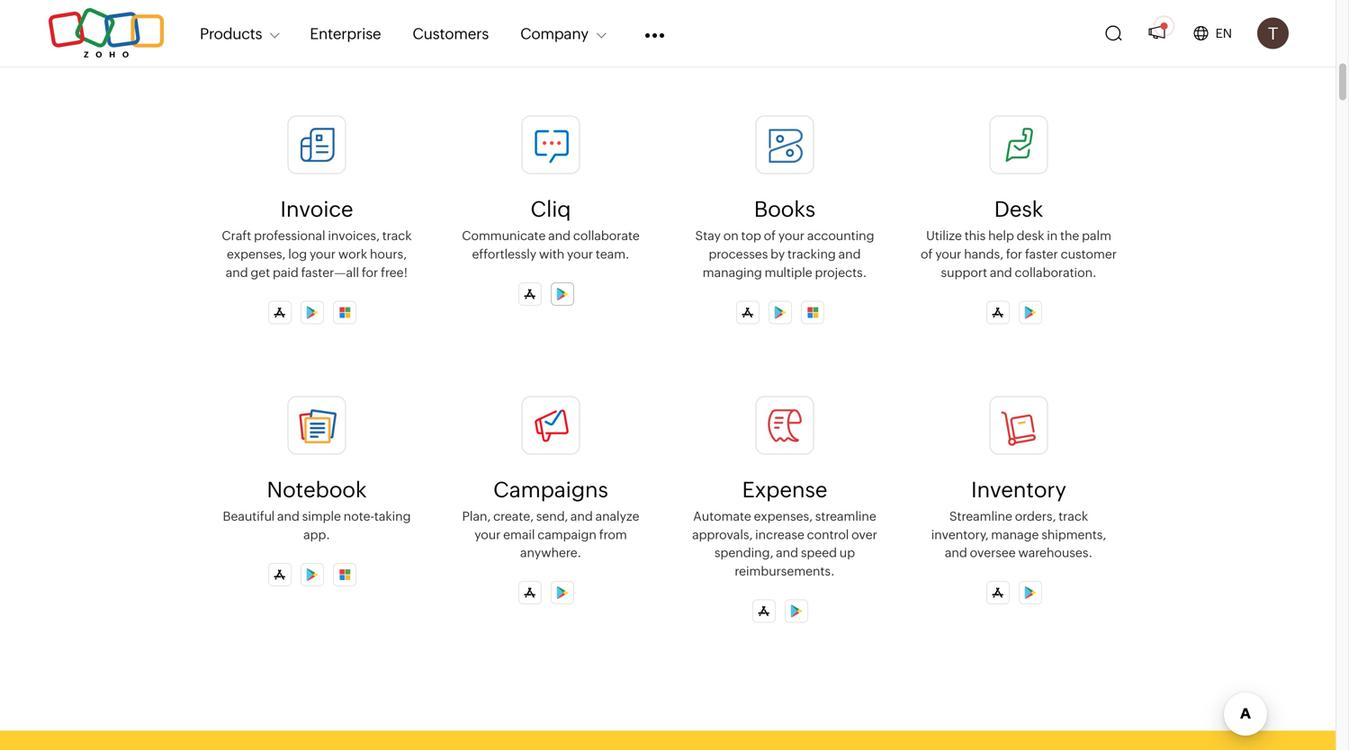 Task type: locate. For each thing, give the bounding box(es) containing it.
track up shipments,
[[1059, 509, 1088, 524]]

expenses, up increase
[[754, 509, 813, 524]]

your
[[778, 229, 805, 243], [310, 247, 336, 261], [567, 247, 593, 261], [935, 247, 962, 261], [475, 528, 501, 542]]

professional
[[254, 229, 325, 243]]

simple
[[302, 509, 341, 524]]

cliq communicate and collaborate effortlessly with your team.
[[462, 197, 640, 261]]

and
[[548, 229, 571, 243], [838, 247, 861, 261], [226, 265, 248, 280], [990, 265, 1012, 280], [277, 509, 300, 524], [570, 509, 593, 524], [776, 546, 798, 560], [945, 546, 967, 560]]

app.
[[303, 528, 330, 542]]

approvals,
[[692, 528, 753, 542]]

craft
[[222, 229, 251, 243]]

cliq
[[531, 197, 571, 222]]

with
[[539, 247, 564, 261]]

your right with
[[567, 247, 593, 261]]

your down plan,
[[475, 528, 501, 542]]

0 horizontal spatial for
[[362, 265, 378, 280]]

utilize
[[926, 229, 962, 243]]

track inside inventory streamline orders, track inventory, manage shipments, and oversee warehouses.
[[1059, 509, 1088, 524]]

1 vertical spatial of
[[921, 247, 933, 261]]

and inside campaigns plan, create, send, and analyze your email campaign from anywhere.
[[570, 509, 593, 524]]

stay
[[695, 229, 721, 243]]

of inside desk utilize this help desk in the palm of your hands, for faster customer support and collaboration.
[[921, 247, 933, 261]]

0 vertical spatial expenses,
[[227, 247, 286, 261]]

on
[[723, 229, 739, 243]]

and left get
[[226, 265, 248, 280]]

projects.
[[815, 265, 867, 280]]

0 vertical spatial track
[[382, 229, 412, 243]]

your inside campaigns plan, create, send, and analyze your email campaign from anywhere.
[[475, 528, 501, 542]]

enterprise link
[[310, 14, 381, 53]]

en
[[1216, 26, 1232, 41]]

of
[[764, 229, 776, 243], [921, 247, 933, 261]]

and inside books stay on top of your accounting processes by tracking and managing multiple projects.
[[838, 247, 861, 261]]

for down help
[[1006, 247, 1023, 261]]

increase
[[755, 528, 804, 542]]

managing
[[703, 265, 762, 280]]

1 horizontal spatial for
[[1006, 247, 1023, 261]]

help
[[988, 229, 1014, 243]]

for left free! on the left
[[362, 265, 378, 280]]

desk
[[994, 197, 1043, 222]]

and up the reimbursements.
[[776, 546, 798, 560]]

1 horizontal spatial of
[[921, 247, 933, 261]]

1 vertical spatial for
[[362, 265, 378, 280]]

1 vertical spatial expenses,
[[754, 509, 813, 524]]

1 horizontal spatial track
[[1059, 509, 1088, 524]]

and down inventory,
[[945, 546, 967, 560]]

your down utilize
[[935, 247, 962, 261]]

taking
[[374, 509, 411, 524]]

1 vertical spatial track
[[1059, 509, 1088, 524]]

hands,
[[964, 247, 1003, 261]]

your inside desk utilize this help desk in the palm of your hands, for faster customer support and collaboration.
[[935, 247, 962, 261]]

and up campaign
[[570, 509, 593, 524]]

1 horizontal spatial expenses,
[[754, 509, 813, 524]]

track
[[382, 229, 412, 243], [1059, 509, 1088, 524]]

palm
[[1082, 229, 1111, 243]]

expenses,
[[227, 247, 286, 261], [754, 509, 813, 524]]

expense automate expenses, streamline approvals, increase control over spending, and speed up reimbursements.
[[692, 477, 877, 579]]

and inside inventory streamline orders, track inventory, manage shipments, and oversee warehouses.
[[945, 546, 967, 560]]

campaign
[[538, 528, 597, 542]]

your up by
[[778, 229, 805, 243]]

0 horizontal spatial track
[[382, 229, 412, 243]]

0 horizontal spatial of
[[764, 229, 776, 243]]

0 vertical spatial for
[[1006, 247, 1023, 261]]

plan,
[[462, 509, 491, 524]]

and inside invoice craft professional invoices, track expenses, log your work hours, and get paid faster—all for free!
[[226, 265, 248, 280]]

collaboration.
[[1015, 265, 1097, 280]]

by
[[771, 247, 785, 261]]

expenses, inside invoice craft professional invoices, track expenses, log your work hours, and get paid faster—all for free!
[[227, 247, 286, 261]]

your up faster—all
[[310, 247, 336, 261]]

automate
[[693, 509, 751, 524]]

expense
[[742, 477, 827, 502]]

and left simple
[[277, 509, 300, 524]]

in
[[1047, 229, 1058, 243]]

support
[[941, 265, 987, 280]]

effortlessly
[[472, 247, 537, 261]]

for
[[1006, 247, 1023, 261], [362, 265, 378, 280]]

inventory streamline orders, track inventory, manage shipments, and oversee warehouses.
[[931, 477, 1106, 560]]

streamline
[[815, 509, 876, 524]]

enterprise
[[310, 25, 381, 42]]

track up hours,
[[382, 229, 412, 243]]

desk utilize this help desk in the palm of your hands, for faster customer support and collaboration.
[[921, 197, 1117, 280]]

reimbursements.
[[735, 564, 835, 579]]

and up with
[[548, 229, 571, 243]]

inventory,
[[931, 528, 989, 542]]

terry turtle image
[[1257, 18, 1289, 49]]

faster—all
[[301, 265, 359, 280]]

and up projects.
[[838, 247, 861, 261]]

your inside invoice craft professional invoices, track expenses, log your work hours, and get paid faster—all for free!
[[310, 247, 336, 261]]

of right top
[[764, 229, 776, 243]]

hours,
[[370, 247, 407, 261]]

and down hands,
[[990, 265, 1012, 280]]

campaigns
[[493, 477, 608, 502]]

multiple
[[765, 265, 812, 280]]

0 vertical spatial of
[[764, 229, 776, 243]]

your inside books stay on top of your accounting processes by tracking and managing multiple projects.
[[778, 229, 805, 243]]

work
[[338, 247, 367, 261]]

log
[[288, 247, 307, 261]]

desk
[[1017, 229, 1044, 243]]

of down utilize
[[921, 247, 933, 261]]

and inside 'notebook beautiful and simple note-taking app.'
[[277, 509, 300, 524]]

this
[[965, 229, 986, 243]]

for inside invoice craft professional invoices, track expenses, log your work hours, and get paid faster—all for free!
[[362, 265, 378, 280]]

create,
[[493, 509, 534, 524]]

communicate
[[462, 229, 546, 243]]

up
[[840, 546, 855, 560]]

expenses, up get
[[227, 247, 286, 261]]

0 horizontal spatial expenses,
[[227, 247, 286, 261]]



Task type: vqa. For each thing, say whether or not it's contained in the screenshot.
Collaboration.
yes



Task type: describe. For each thing, give the bounding box(es) containing it.
products
[[200, 25, 262, 42]]

customer
[[1061, 247, 1117, 261]]

spending,
[[715, 546, 773, 560]]

beautiful
[[223, 509, 275, 524]]

free!
[[381, 265, 408, 280]]

invoice
[[280, 197, 353, 222]]

faster
[[1025, 247, 1058, 261]]

notebook
[[267, 477, 367, 502]]

campaigns plan, create, send, and analyze your email campaign from anywhere.
[[462, 477, 639, 560]]

books stay on top of your accounting processes by tracking and managing multiple projects.
[[695, 197, 874, 280]]

and inside desk utilize this help desk in the palm of your hands, for faster customer support and collaboration.
[[990, 265, 1012, 280]]

inventory
[[971, 477, 1066, 502]]

collaborate
[[573, 229, 640, 243]]

anywhere.
[[520, 546, 581, 560]]

company
[[520, 25, 589, 42]]

and inside expense automate expenses, streamline approvals, increase control over spending, and speed up reimbursements.
[[776, 546, 798, 560]]

customers
[[413, 25, 489, 42]]

team.
[[596, 247, 630, 261]]

paid
[[273, 265, 299, 280]]

warehouses.
[[1018, 546, 1093, 560]]

control
[[807, 528, 849, 542]]

top
[[741, 229, 761, 243]]

accounting
[[807, 229, 874, 243]]

notebook beautiful and simple note-taking app.
[[223, 477, 411, 542]]

your inside cliq communicate and collaborate effortlessly with your team.
[[567, 247, 593, 261]]

speed
[[801, 546, 837, 560]]

orders,
[[1015, 509, 1056, 524]]

analyze
[[595, 509, 639, 524]]

oversee
[[970, 546, 1016, 560]]

over
[[852, 528, 877, 542]]

email
[[503, 528, 535, 542]]

shipments,
[[1042, 528, 1106, 542]]

expenses, inside expense automate expenses, streamline approvals, increase control over spending, and speed up reimbursements.
[[754, 509, 813, 524]]

the
[[1060, 229, 1079, 243]]

note-
[[344, 509, 374, 524]]

send,
[[536, 509, 568, 524]]

tracking
[[788, 247, 836, 261]]

streamline
[[949, 509, 1012, 524]]

customers link
[[413, 14, 489, 53]]

books
[[754, 197, 816, 222]]

processes
[[709, 247, 768, 261]]

from
[[599, 528, 627, 542]]

and inside cliq communicate and collaborate effortlessly with your team.
[[548, 229, 571, 243]]

invoices,
[[328, 229, 380, 243]]

manage
[[991, 528, 1039, 542]]

invoice craft professional invoices, track expenses, log your work hours, and get paid faster—all for free!
[[222, 197, 412, 280]]

get
[[251, 265, 270, 280]]

track inside invoice craft professional invoices, track expenses, log your work hours, and get paid faster—all for free!
[[382, 229, 412, 243]]

for inside desk utilize this help desk in the palm of your hands, for faster customer support and collaboration.
[[1006, 247, 1023, 261]]

of inside books stay on top of your accounting processes by tracking and managing multiple projects.
[[764, 229, 776, 243]]



